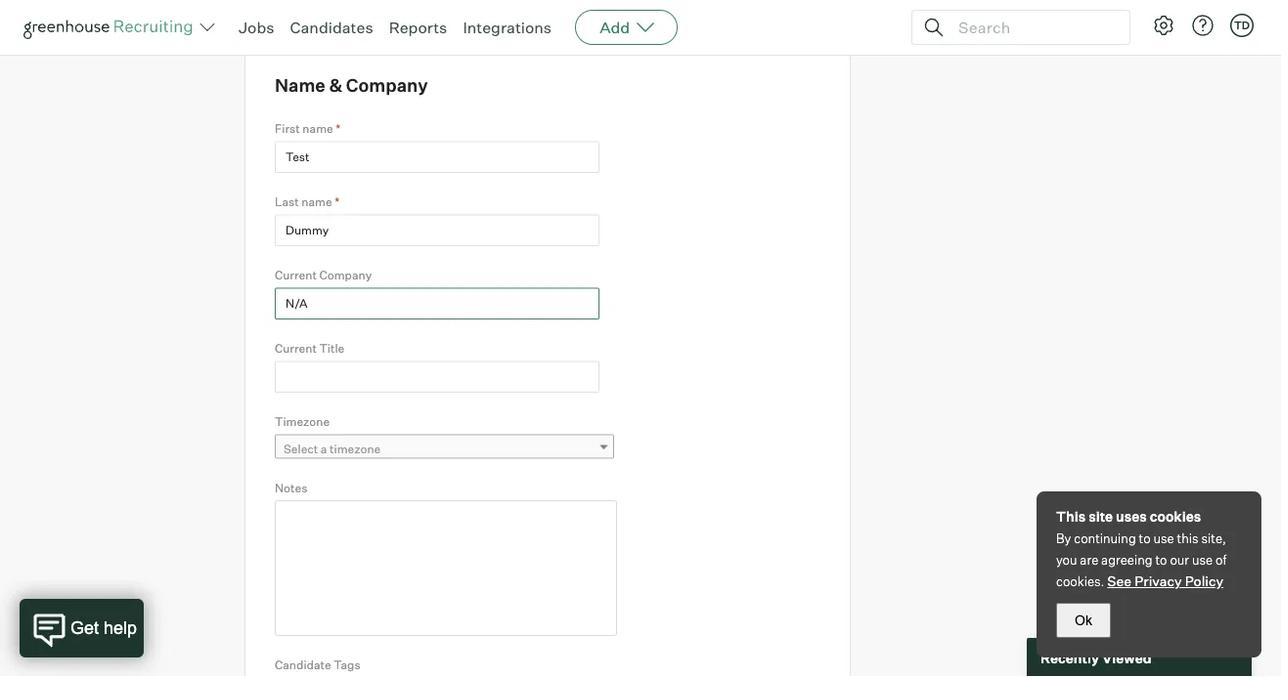 Task type: vqa. For each thing, say whether or not it's contained in the screenshot.
Current Title
yes



Task type: describe. For each thing, give the bounding box(es) containing it.
current title
[[275, 341, 345, 356]]

first name *
[[275, 121, 341, 136]]

policy
[[1185, 573, 1224, 590]]

name & company
[[275, 75, 428, 97]]

integrations
[[463, 18, 552, 37]]

candidates link
[[290, 18, 373, 37]]

recently viewed
[[1041, 650, 1152, 667]]

select a timezone
[[284, 442, 381, 457]]

0 horizontal spatial to
[[1139, 531, 1151, 547]]

name for last
[[302, 195, 332, 209]]

ok button
[[1056, 604, 1111, 639]]

reports link
[[389, 18, 447, 37]]

timezone
[[330, 442, 381, 457]]

cookies.
[[1056, 574, 1105, 590]]

last name *
[[275, 195, 340, 209]]

configure image
[[1152, 14, 1176, 37]]

candidate tags
[[275, 658, 361, 673]]

tags
[[334, 658, 361, 673]]

of
[[1216, 553, 1227, 568]]

continuing
[[1074, 531, 1136, 547]]

add button
[[575, 10, 678, 45]]

candidate
[[275, 658, 331, 673]]

jobs link
[[239, 18, 274, 37]]

current company
[[275, 268, 372, 283]]

1 vertical spatial to
[[1156, 553, 1167, 568]]

last
[[275, 195, 299, 209]]

&
[[329, 75, 342, 97]]

cookies
[[1150, 509, 1201, 526]]

see
[[1108, 573, 1132, 590]]

* for last name *
[[335, 195, 340, 209]]

0 horizontal spatial use
[[1154, 531, 1175, 547]]

this
[[1056, 509, 1086, 526]]

site,
[[1202, 531, 1226, 547]]

jobs
[[239, 18, 274, 37]]

uses
[[1116, 509, 1147, 526]]

* for first name *
[[336, 121, 341, 136]]

reports
[[389, 18, 447, 37]]

td button
[[1231, 14, 1254, 37]]

Notes text field
[[275, 501, 617, 637]]

select a timezone link
[[275, 435, 614, 463]]

Search text field
[[954, 13, 1112, 42]]

integrations link
[[463, 18, 552, 37]]

timezone
[[275, 415, 330, 429]]

by continuing to use this site, you are agreeing to our use of cookies.
[[1056, 531, 1227, 590]]



Task type: locate. For each thing, give the bounding box(es) containing it.
1 vertical spatial company
[[319, 268, 372, 283]]

td
[[1234, 19, 1250, 32]]

None text field
[[275, 215, 600, 246]]

recently
[[1041, 650, 1099, 667]]

current
[[275, 268, 317, 283], [275, 341, 317, 356]]

site
[[1089, 509, 1113, 526]]

to left 'our'
[[1156, 553, 1167, 568]]

this
[[1177, 531, 1199, 547]]

0 vertical spatial use
[[1154, 531, 1175, 547]]

name for first
[[303, 121, 333, 136]]

are
[[1080, 553, 1099, 568]]

0 vertical spatial name
[[303, 121, 333, 136]]

name right last
[[302, 195, 332, 209]]

see privacy policy link
[[1108, 573, 1224, 590]]

by
[[1056, 531, 1072, 547]]

viewed
[[1102, 650, 1152, 667]]

privacy
[[1135, 573, 1182, 590]]

* right last
[[335, 195, 340, 209]]

name
[[275, 75, 325, 97]]

*
[[336, 121, 341, 136], [335, 195, 340, 209]]

1 vertical spatial *
[[335, 195, 340, 209]]

0 vertical spatial company
[[346, 75, 428, 97]]

2 current from the top
[[275, 341, 317, 356]]

first
[[275, 121, 300, 136]]

ok
[[1075, 613, 1093, 628]]

a
[[321, 442, 327, 457]]

title
[[319, 341, 345, 356]]

1 vertical spatial use
[[1192, 553, 1213, 568]]

use
[[1154, 531, 1175, 547], [1192, 553, 1213, 568]]

td button
[[1227, 10, 1258, 41]]

greenhouse recruiting image
[[23, 16, 200, 39]]

select
[[284, 442, 318, 457]]

1 horizontal spatial to
[[1156, 553, 1167, 568]]

this site uses cookies
[[1056, 509, 1201, 526]]

use left this at the bottom of page
[[1154, 531, 1175, 547]]

name right first
[[303, 121, 333, 136]]

0 vertical spatial *
[[336, 121, 341, 136]]

None text field
[[275, 142, 600, 173], [275, 288, 600, 320], [275, 361, 600, 393], [275, 142, 600, 173], [275, 288, 600, 320], [275, 361, 600, 393]]

candidates
[[290, 18, 373, 37]]

to down uses
[[1139, 531, 1151, 547]]

company right &
[[346, 75, 428, 97]]

1 vertical spatial current
[[275, 341, 317, 356]]

current left title
[[275, 341, 317, 356]]

notes
[[275, 481, 308, 495]]

company
[[346, 75, 428, 97], [319, 268, 372, 283]]

company up title
[[319, 268, 372, 283]]

agreeing
[[1102, 553, 1153, 568]]

add
[[600, 18, 630, 37]]

0 vertical spatial to
[[1139, 531, 1151, 547]]

0 vertical spatial current
[[275, 268, 317, 283]]

use left of
[[1192, 553, 1213, 568]]

1 current from the top
[[275, 268, 317, 283]]

1 horizontal spatial use
[[1192, 553, 1213, 568]]

current for current company
[[275, 268, 317, 283]]

name
[[303, 121, 333, 136], [302, 195, 332, 209]]

our
[[1170, 553, 1190, 568]]

see privacy policy
[[1108, 573, 1224, 590]]

to
[[1139, 531, 1151, 547], [1156, 553, 1167, 568]]

* down &
[[336, 121, 341, 136]]

1 vertical spatial name
[[302, 195, 332, 209]]

current for current title
[[275, 341, 317, 356]]

you
[[1056, 553, 1077, 568]]

current down last
[[275, 268, 317, 283]]



